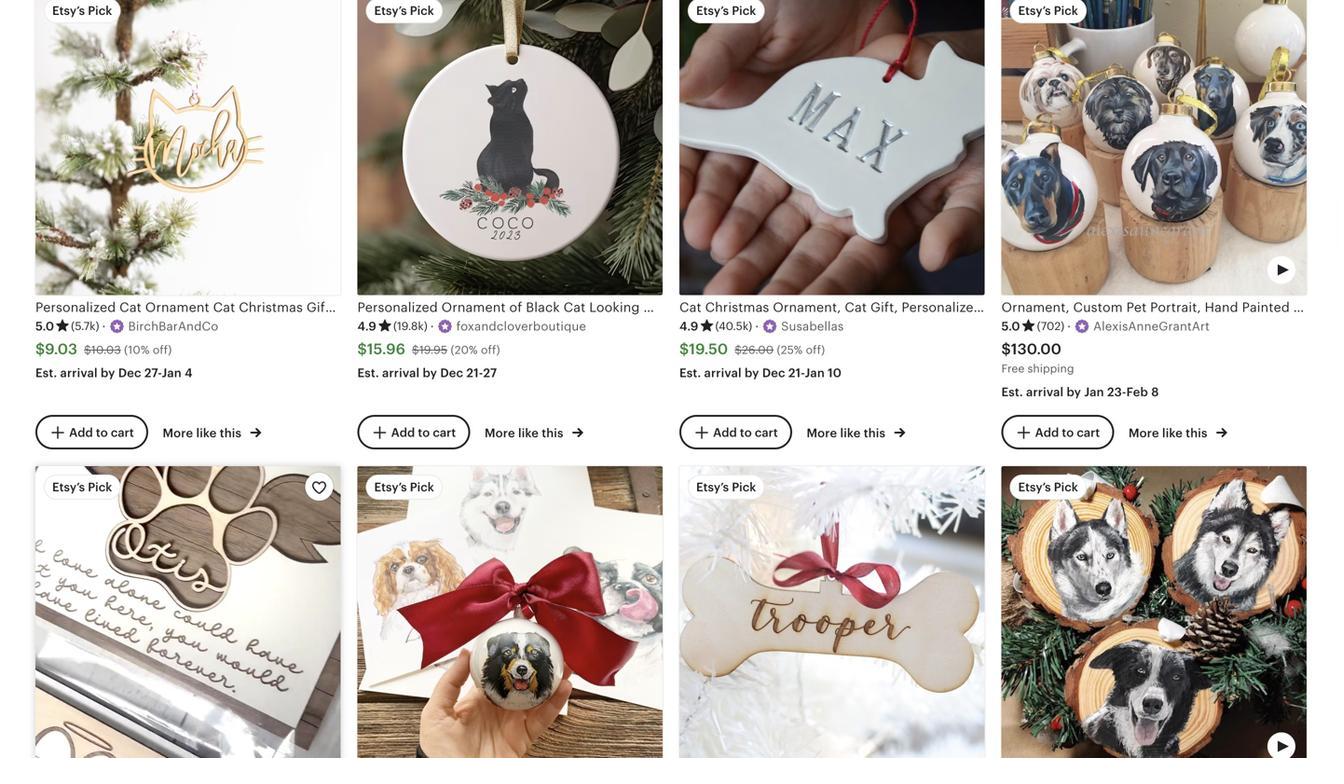 Task type: locate. For each thing, give the bounding box(es) containing it.
arrival for 9.03
[[60, 366, 98, 380]]

1 horizontal spatial dec
[[440, 366, 464, 380]]

1 more like this link from the left
[[163, 422, 261, 442]]

like for 9.03
[[196, 426, 217, 440]]

arrival
[[60, 366, 98, 380], [382, 366, 420, 380], [705, 366, 742, 380], [1027, 385, 1064, 399]]

· right (19.8k)
[[431, 319, 434, 333]]

10.03
[[91, 344, 121, 356]]

personalized pet ornament , custom pet ornament, memorial pet ornament, dog ornament personalized, painted by hand image
[[358, 466, 663, 758]]

more like this link down the 4
[[163, 422, 261, 442]]

dec for 15.96
[[440, 366, 464, 380]]

est. for 9.03
[[35, 366, 57, 380]]

dec for 9.03
[[118, 366, 141, 380]]

more for 19.50
[[807, 426, 838, 440]]

3 add from the left
[[714, 426, 737, 440]]

1 off) from the left
[[153, 344, 172, 356]]

off) inside $ 9.03 $ 10.03 (10% off)
[[153, 344, 172, 356]]

1 add from the left
[[69, 426, 93, 440]]

add to cart down est. arrival by jan 23-feb 8
[[1036, 426, 1101, 440]]

2 off) from the left
[[481, 344, 500, 356]]

· right (40.5k)
[[756, 319, 759, 333]]

3 off) from the left
[[806, 344, 826, 356]]

add down est. arrival by dec 21-jan 10
[[714, 426, 737, 440]]

etsy's
[[52, 4, 85, 18], [374, 4, 407, 18], [697, 4, 729, 18], [1019, 4, 1052, 18], [52, 480, 85, 494], [374, 480, 407, 494], [697, 480, 729, 494], [1019, 480, 1052, 494]]

to for 19.50
[[740, 426, 752, 440]]

arrival for 15.96
[[382, 366, 420, 380]]

by
[[101, 366, 115, 380], [423, 366, 437, 380], [745, 366, 760, 380], [1067, 385, 1082, 399]]

3 like from the left
[[841, 426, 861, 440]]

21-
[[467, 366, 483, 380], [789, 366, 805, 380]]

add to cart for 9.03
[[69, 426, 134, 440]]

add to cart
[[69, 426, 134, 440], [391, 426, 456, 440], [714, 426, 778, 440], [1036, 426, 1101, 440]]

jan left 23- at the bottom right
[[1085, 385, 1105, 399]]

more like this link down 8
[[1129, 422, 1228, 442]]

4 add from the left
[[1036, 426, 1060, 440]]

2 horizontal spatial off)
[[806, 344, 826, 356]]

more down 27
[[485, 426, 515, 440]]

personalized cat ornament cat christmas gift pet ornament cat stocking tag custom christmas ornament cat lover gifts personalized pet gift image
[[35, 0, 341, 295]]

2 · from the left
[[431, 319, 434, 333]]

2 add to cart from the left
[[391, 426, 456, 440]]

add to cart button down est. arrival by dec 21-27
[[358, 415, 470, 450]]

to down est. arrival by jan 23-feb 8
[[1063, 426, 1074, 440]]

$ down (40.5k)
[[735, 344, 742, 356]]

4 more like this link from the left
[[1129, 422, 1228, 442]]

1 like from the left
[[196, 426, 217, 440]]

est. arrival by dec 21-27
[[358, 366, 497, 380]]

more like this
[[163, 426, 245, 440], [485, 426, 567, 440], [807, 426, 889, 440], [1129, 426, 1211, 440]]

more down the 10
[[807, 426, 838, 440]]

add to cart button for 15.96
[[358, 415, 470, 450]]

21- down (20%
[[467, 366, 483, 380]]

$ 9.03 $ 10.03 (10% off)
[[35, 341, 172, 358]]

2 5.0 from the left
[[1002, 319, 1021, 333]]

dec left 27-
[[118, 366, 141, 380]]

cart down est. arrival by jan 23-feb 8
[[1077, 426, 1101, 440]]

add to cart down est. arrival by dec 21-27
[[391, 426, 456, 440]]

0 horizontal spatial jan
[[162, 366, 182, 380]]

3 this from the left
[[864, 426, 886, 440]]

more down the 4
[[163, 426, 193, 440]]

jan left the 4
[[162, 366, 182, 380]]

more like this link down the 10
[[807, 422, 906, 442]]

· for 15.96
[[431, 319, 434, 333]]

4 this from the left
[[1186, 426, 1208, 440]]

more
[[163, 426, 193, 440], [485, 426, 515, 440], [807, 426, 838, 440], [1129, 426, 1160, 440]]

add to cart down est. arrival by dec 21-jan 10
[[714, 426, 778, 440]]

2 21- from the left
[[789, 366, 805, 380]]

more like this link for 19.50
[[807, 422, 906, 442]]

$ down (19.8k)
[[412, 344, 419, 356]]

off) right (25%
[[806, 344, 826, 356]]

add down est. arrival by dec 21-27
[[391, 426, 415, 440]]

1 add to cart button from the left
[[35, 415, 148, 450]]

more down feb
[[1129, 426, 1160, 440]]

2 like from the left
[[518, 426, 539, 440]]

1 4.9 from the left
[[358, 319, 377, 333]]

3 · from the left
[[756, 319, 759, 333]]

cart for 9.03
[[111, 426, 134, 440]]

add to cart button down est. arrival by jan 23-feb 8
[[1002, 415, 1115, 450]]

4 like from the left
[[1163, 426, 1183, 440]]

by down $ 19.50 $ 26.00 (25% off)
[[745, 366, 760, 380]]

(19.8k)
[[393, 320, 428, 332]]

est. down 19.50 at the top of the page
[[680, 366, 702, 380]]

1 horizontal spatial 4.9
[[680, 319, 699, 333]]

more like this link for 9.03
[[163, 422, 261, 442]]

by for 19.50
[[745, 366, 760, 380]]

off) up 27
[[481, 344, 500, 356]]

· right (5.7k) at the left top of page
[[102, 319, 106, 333]]

1 5.0 from the left
[[35, 319, 54, 333]]

jan left the 10
[[805, 366, 825, 380]]

27-
[[144, 366, 162, 380]]

2 more like this link from the left
[[485, 422, 584, 442]]

15.96
[[367, 341, 406, 358]]

1 dec from the left
[[118, 366, 141, 380]]

est. arrival by jan 23-feb 8
[[1002, 385, 1160, 399]]

ornament, custom pet portrait, hand painted from your photographs, cat, dog, horse, personalized gift, christmas gift, holiday decor image
[[1002, 0, 1307, 295]]

1 horizontal spatial jan
[[805, 366, 825, 380]]

$ down (5.7k) at the left top of page
[[84, 344, 91, 356]]

4 to from the left
[[1063, 426, 1074, 440]]

etsy's pick link
[[35, 466, 341, 758], [358, 466, 663, 758], [680, 466, 985, 758], [1002, 466, 1307, 758]]

product video element for ornament, custom pet portrait, hand painted from your photographs, cat, dog, horse, personalized gift, christmas gift, holiday decor
[[1002, 0, 1307, 295]]

19.50
[[689, 341, 729, 358]]

add to cart button down est. arrival by dec 21-jan 10
[[680, 415, 792, 450]]

4.9 up 19.50 at the top of the page
[[680, 319, 699, 333]]

by down '10.03'
[[101, 366, 115, 380]]

21- down (25%
[[789, 366, 805, 380]]

3 cart from the left
[[755, 426, 778, 440]]

off)
[[153, 344, 172, 356], [481, 344, 500, 356], [806, 344, 826, 356]]

arrival down "15.96"
[[382, 366, 420, 380]]

5.0 up 130.00
[[1002, 319, 1021, 333]]

by down the shipping
[[1067, 385, 1082, 399]]

add to cart button down est. arrival by dec 27-jan 4 at the left of page
[[35, 415, 148, 450]]

like
[[196, 426, 217, 440], [518, 426, 539, 440], [841, 426, 861, 440], [1163, 426, 1183, 440]]

3 add to cart button from the left
[[680, 415, 792, 450]]

cart
[[111, 426, 134, 440], [433, 426, 456, 440], [755, 426, 778, 440], [1077, 426, 1101, 440]]

cart for 19.50
[[755, 426, 778, 440]]

· right (702)
[[1068, 319, 1072, 333]]

cart down est. arrival by dec 21-jan 10
[[755, 426, 778, 440]]

cart down est. arrival by dec 27-jan 4 at the left of page
[[111, 426, 134, 440]]

0 horizontal spatial dec
[[118, 366, 141, 380]]

this for 19.50
[[864, 426, 886, 440]]

$ 19.50 $ 26.00 (25% off)
[[680, 341, 826, 358]]

2 horizontal spatial dec
[[763, 366, 786, 380]]

product video element for pet memorial sign, pet memorial gift, pet loss gift, personalized cat memorial, personalized dog memorial, pet bereavement, pet sympathy image
[[35, 466, 341, 758]]

1 add to cart from the left
[[69, 426, 134, 440]]

130.00
[[1012, 341, 1062, 358]]

1 cart from the left
[[111, 426, 134, 440]]

etsy's pick
[[52, 4, 112, 18], [374, 4, 434, 18], [697, 4, 757, 18], [1019, 4, 1079, 18], [52, 480, 112, 494], [374, 480, 434, 494], [697, 480, 757, 494], [1019, 480, 1079, 494]]

est. down 9.03 at the top left of page
[[35, 366, 57, 380]]

est. for 15.96
[[358, 366, 379, 380]]

4 cart from the left
[[1077, 426, 1101, 440]]

add
[[69, 426, 93, 440], [391, 426, 415, 440], [714, 426, 737, 440], [1036, 426, 1060, 440]]

$ inside $ 19.50 $ 26.00 (25% off)
[[735, 344, 742, 356]]

0 horizontal spatial 5.0
[[35, 319, 54, 333]]

1 horizontal spatial 5.0
[[1002, 319, 1021, 333]]

dec for 19.50
[[763, 366, 786, 380]]

jan for 19.50
[[805, 366, 825, 380]]

3 more from the left
[[807, 426, 838, 440]]

2 add from the left
[[391, 426, 415, 440]]

0 horizontal spatial 21-
[[467, 366, 483, 380]]

large custom pet wood slice ornaments / painted pet ornament / painted wood slice pet / custom pet ornament / pet ornament painting image
[[1002, 466, 1307, 758]]

to for 9.03
[[96, 426, 108, 440]]

3 to from the left
[[740, 426, 752, 440]]

more like this down the 4
[[163, 426, 245, 440]]

arrival down 19.50 at the top of the page
[[705, 366, 742, 380]]

5.0
[[35, 319, 54, 333], [1002, 319, 1021, 333]]

est.
[[35, 366, 57, 380], [358, 366, 379, 380], [680, 366, 702, 380], [1002, 385, 1024, 399]]

add down est. arrival by jan 23-feb 8
[[1036, 426, 1060, 440]]

3 dec from the left
[[763, 366, 786, 380]]

off) inside $ 15.96 $ 19.95 (20% off)
[[481, 344, 500, 356]]

$ up free
[[1002, 341, 1012, 358]]

more like this link down 27
[[485, 422, 584, 442]]

4.9
[[358, 319, 377, 333], [680, 319, 699, 333]]

3 more like this link from the left
[[807, 422, 906, 442]]

dec down (20%
[[440, 366, 464, 380]]

by for 15.96
[[423, 366, 437, 380]]

more like this link
[[163, 422, 261, 442], [485, 422, 584, 442], [807, 422, 906, 442], [1129, 422, 1228, 442]]

2 4.9 from the left
[[680, 319, 699, 333]]

more like this for 19.50
[[807, 426, 889, 440]]

2 this from the left
[[542, 426, 564, 440]]

off) inside $ 19.50 $ 26.00 (25% off)
[[806, 344, 826, 356]]

5.0 up 9.03 at the top left of page
[[35, 319, 54, 333]]

to down est. arrival by dec 27-jan 4 at the left of page
[[96, 426, 108, 440]]

cart down est. arrival by dec 21-27
[[433, 426, 456, 440]]

3 add to cart from the left
[[714, 426, 778, 440]]

more like this down 27
[[485, 426, 567, 440]]

2 dec from the left
[[440, 366, 464, 380]]

to down est. arrival by dec 21-jan 10
[[740, 426, 752, 440]]

1 to from the left
[[96, 426, 108, 440]]

(5.7k)
[[71, 320, 99, 332]]

1 more like this from the left
[[163, 426, 245, 440]]

0 horizontal spatial 4.9
[[358, 319, 377, 333]]

3 more like this from the left
[[807, 426, 889, 440]]

2 more from the left
[[485, 426, 515, 440]]

est. down "15.96"
[[358, 366, 379, 380]]

1 horizontal spatial off)
[[481, 344, 500, 356]]

this for 9.03
[[220, 426, 242, 440]]

free
[[1002, 362, 1025, 375]]

(20%
[[451, 344, 478, 356]]

2 more like this from the left
[[485, 426, 567, 440]]

pick
[[88, 4, 112, 18], [410, 4, 434, 18], [732, 4, 757, 18], [1054, 4, 1079, 18], [88, 480, 112, 494], [410, 480, 434, 494], [732, 480, 757, 494], [1054, 480, 1079, 494]]

1 21- from the left
[[467, 366, 483, 380]]

to down est. arrival by dec 21-27
[[418, 426, 430, 440]]

this for 15.96
[[542, 426, 564, 440]]

more like this down the 10
[[807, 426, 889, 440]]

add to cart down est. arrival by dec 27-jan 4 at the left of page
[[69, 426, 134, 440]]

dec
[[118, 366, 141, 380], [440, 366, 464, 380], [763, 366, 786, 380]]

more like this for 15.96
[[485, 426, 567, 440]]

by down 19.95
[[423, 366, 437, 380]]

to
[[96, 426, 108, 440], [418, 426, 430, 440], [740, 426, 752, 440], [1063, 426, 1074, 440]]

like for 19.50
[[841, 426, 861, 440]]

1 this from the left
[[220, 426, 242, 440]]

21- for 19.50
[[789, 366, 805, 380]]

27
[[483, 366, 497, 380]]

·
[[102, 319, 106, 333], [431, 319, 434, 333], [756, 319, 759, 333], [1068, 319, 1072, 333]]

(10%
[[124, 344, 150, 356]]

add to cart button
[[35, 415, 148, 450], [358, 415, 470, 450], [680, 415, 792, 450], [1002, 415, 1115, 450]]

dec down 26.00
[[763, 366, 786, 380]]

this
[[220, 426, 242, 440], [542, 426, 564, 440], [864, 426, 886, 440], [1186, 426, 1208, 440]]

(702)
[[1038, 320, 1065, 332]]

2 add to cart button from the left
[[358, 415, 470, 450]]

4.9 up "15.96"
[[358, 319, 377, 333]]

add down est. arrival by dec 27-jan 4 at the left of page
[[69, 426, 93, 440]]

arrival down the shipping
[[1027, 385, 1064, 399]]

arrival down 9.03 at the top left of page
[[60, 366, 98, 380]]

4.9 for 15.96
[[358, 319, 377, 333]]

off) up 27-
[[153, 344, 172, 356]]

1 horizontal spatial 21-
[[789, 366, 805, 380]]

1 more from the left
[[163, 426, 193, 440]]

2 to from the left
[[418, 426, 430, 440]]

more like this down 8
[[1129, 426, 1211, 440]]

off) for 15.96
[[481, 344, 500, 356]]

$
[[35, 341, 45, 358], [358, 341, 367, 358], [680, 341, 689, 358], [1002, 341, 1012, 358], [84, 344, 91, 356], [412, 344, 419, 356], [735, 344, 742, 356]]

1 · from the left
[[102, 319, 106, 333]]

0 horizontal spatial off)
[[153, 344, 172, 356]]

product video element
[[1002, 0, 1307, 295], [35, 466, 341, 758], [1002, 466, 1307, 758]]

est. arrival by dec 21-jan 10
[[680, 366, 842, 380]]

jan
[[162, 366, 182, 380], [805, 366, 825, 380], [1085, 385, 1105, 399]]

2 cart from the left
[[433, 426, 456, 440]]



Task type: describe. For each thing, give the bounding box(es) containing it.
off) for 19.50
[[806, 344, 826, 356]]

(40.5k)
[[716, 320, 753, 332]]

$ inside $ 130.00 free shipping
[[1002, 341, 1012, 358]]

cat christmas ornament, cat gift, personalized cat ornament, kitten ornament, custom cat ornament with name - christmas gift for cat lover image
[[680, 0, 985, 295]]

1 etsy's pick link from the left
[[35, 466, 341, 758]]

$ inside $ 15.96 $ 19.95 (20% off)
[[412, 344, 419, 356]]

more like this link for 15.96
[[485, 422, 584, 442]]

more like this for 9.03
[[163, 426, 245, 440]]

by for 9.03
[[101, 366, 115, 380]]

jan for 9.03
[[162, 366, 182, 380]]

23-
[[1108, 385, 1127, 399]]

9.03
[[45, 341, 78, 358]]

5.0 for est. arrival by
[[35, 319, 54, 333]]

10
[[828, 366, 842, 380]]

4 more from the left
[[1129, 426, 1160, 440]]

add for 19.50
[[714, 426, 737, 440]]

· for 9.03
[[102, 319, 106, 333]]

4.9 for 19.50
[[680, 319, 699, 333]]

arrival for 19.50
[[705, 366, 742, 380]]

26.00
[[742, 344, 774, 356]]

off) for 9.03
[[153, 344, 172, 356]]

4 add to cart from the left
[[1036, 426, 1101, 440]]

19.95
[[419, 344, 448, 356]]

feb
[[1127, 385, 1149, 399]]

4 etsy's pick link from the left
[[1002, 466, 1307, 758]]

pet name bone christmas ornament, engraved, custom laser cut, personalized pet, dog lover gift, keepsake present image
[[680, 466, 985, 758]]

add for 15.96
[[391, 426, 415, 440]]

$ left '10.03'
[[35, 341, 45, 358]]

2 etsy's pick link from the left
[[358, 466, 663, 758]]

more for 15.96
[[485, 426, 515, 440]]

21- for 15.96
[[467, 366, 483, 380]]

· for 19.50
[[756, 319, 759, 333]]

8
[[1152, 385, 1160, 399]]

2 horizontal spatial jan
[[1085, 385, 1105, 399]]

add to cart for 19.50
[[714, 426, 778, 440]]

add to cart button for 9.03
[[35, 415, 148, 450]]

$ left 26.00
[[680, 341, 689, 358]]

pet memorial sign, pet memorial gift, pet loss gift, personalized cat memorial, personalized dog memorial, pet bereavement, pet sympathy image
[[35, 466, 341, 758]]

to for 15.96
[[418, 426, 430, 440]]

more for 9.03
[[163, 426, 193, 440]]

4
[[185, 366, 193, 380]]

(25%
[[777, 344, 803, 356]]

est. down free
[[1002, 385, 1024, 399]]

4 more like this from the left
[[1129, 426, 1211, 440]]

$ inside $ 9.03 $ 10.03 (10% off)
[[84, 344, 91, 356]]

est. arrival by dec 27-jan 4
[[35, 366, 193, 380]]

$ up est. arrival by dec 21-27
[[358, 341, 367, 358]]

product video element for the large custom pet wood slice ornaments / painted pet ornament / painted wood slice pet / custom pet ornament / pet ornament painting image
[[1002, 466, 1307, 758]]

like for 15.96
[[518, 426, 539, 440]]

add to cart for 15.96
[[391, 426, 456, 440]]

add for 9.03
[[69, 426, 93, 440]]

$ 130.00 free shipping
[[1002, 341, 1075, 375]]

3 etsy's pick link from the left
[[680, 466, 985, 758]]

4 · from the left
[[1068, 319, 1072, 333]]

est. for 19.50
[[680, 366, 702, 380]]

shipping
[[1028, 362, 1075, 375]]

personalized ornament of black cat looking up, 2023 pet ornament, watercolor cat ornament, black kitty ornament, custom pet ornament image
[[358, 0, 663, 295]]

add to cart button for 19.50
[[680, 415, 792, 450]]

$ 15.96 $ 19.95 (20% off)
[[358, 341, 500, 358]]

cart for 15.96
[[433, 426, 456, 440]]

5.0 for free shipping
[[1002, 319, 1021, 333]]

4 add to cart button from the left
[[1002, 415, 1115, 450]]



Task type: vqa. For each thing, say whether or not it's contained in the screenshot.
the rightmost the Support
no



